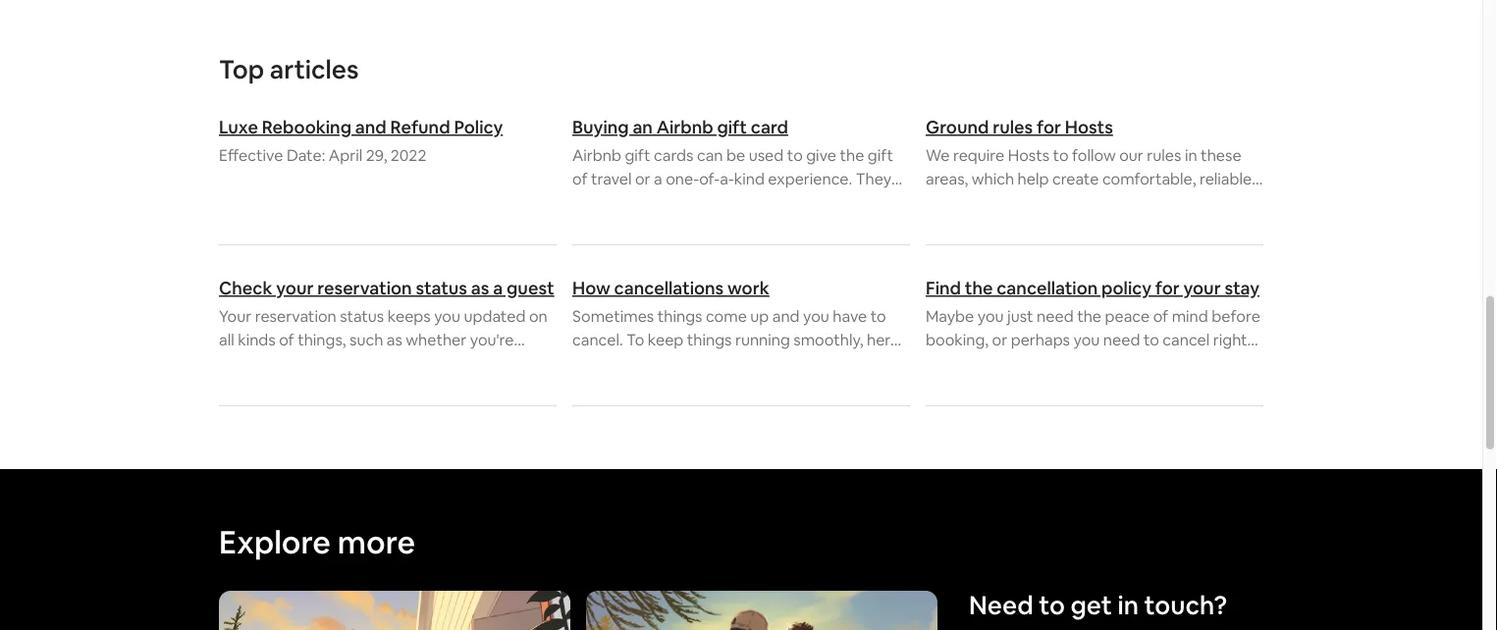 Task type: locate. For each thing, give the bounding box(es) containing it.
0 horizontal spatial and
[[355, 116, 387, 139]]

0 vertical spatial things
[[658, 306, 702, 326]]

and right up
[[772, 306, 800, 326]]

require
[[953, 145, 1005, 165]]

can up of-
[[697, 145, 723, 165]]

a up the purchased
[[654, 168, 662, 189]]

kind
[[734, 168, 765, 189]]

2 vertical spatial need
[[316, 353, 353, 373]]

reliable
[[1200, 168, 1252, 189]]

gift down an
[[625, 145, 650, 165]]

0 vertical spatial policy
[[1102, 277, 1152, 300]]

refund
[[390, 116, 450, 139]]

stay
[[1225, 277, 1260, 300]]

sometimes
[[572, 306, 654, 326]]

we
[[926, 145, 950, 165]]

find
[[1065, 353, 1093, 373]]

reservation
[[317, 277, 412, 300], [255, 306, 336, 326]]

0 vertical spatial can
[[697, 145, 723, 165]]

can inside how cancellations work sometimes things come up and you have to cancel. to keep things running smoothly, here's how you can cancel a reservation, figure out your r…
[[636, 353, 662, 373]]

0 horizontal spatial of
[[279, 329, 294, 350]]

to inside how cancellations work sometimes things come up and you have to cancel. to keep things running smoothly, here's how you can cancel a reservation, figure out your r…
[[871, 306, 886, 326]]

2 horizontal spatial a
[[716, 353, 725, 373]]

1 horizontal spatial and
[[772, 306, 800, 326]]

your inside "find the cancellation policy for your stay maybe you just need the peace of mind before booking, or perhaps you need to cancel right now. here's how to find the cancellation policy fo…"
[[1184, 277, 1221, 300]]

cancel
[[1163, 329, 1210, 350], [666, 353, 713, 373]]

ground rules for hosts we require hosts to follow our rules in these areas, which help create comfortable, reliable stays for guests: reservation commitment timely…
[[926, 116, 1252, 236]]

stays
[[926, 192, 963, 212]]

1 horizontal spatial rules
[[1147, 145, 1182, 165]]

your left r…
[[572, 377, 605, 397]]

explore more
[[219, 521, 415, 563]]

how down "perhaps" at bottom right
[[1012, 353, 1042, 373]]

0 vertical spatial hosts
[[1065, 116, 1113, 139]]

0 horizontal spatial as
[[387, 329, 402, 350]]

rules up require
[[993, 116, 1033, 139]]

have
[[833, 306, 867, 326]]

0 vertical spatial and
[[355, 116, 387, 139]]

1 vertical spatial status
[[340, 306, 384, 326]]

0 vertical spatial reservation
[[317, 277, 412, 300]]

need
[[1037, 306, 1074, 326], [1103, 329, 1140, 350], [316, 353, 353, 373]]

0 horizontal spatial policy
[[1102, 277, 1152, 300]]

0 vertical spatial as
[[471, 277, 489, 300]]

or inside "find the cancellation policy for your stay maybe you just need the peace of mind before booking, or perhaps you need to cancel right now. here's how to find the cancellation policy fo…"
[[992, 329, 1007, 350]]

1 vertical spatial of
[[1153, 306, 1169, 326]]

or down things,
[[297, 353, 313, 373]]

policy up peace
[[1102, 277, 1152, 300]]

or up here's
[[992, 329, 1007, 350]]

0 horizontal spatial need
[[316, 353, 353, 373]]

rules up comfortable,
[[1147, 145, 1182, 165]]

in left stores.
[[770, 192, 782, 212]]

0 horizontal spatial be
[[602, 192, 621, 212]]

1 vertical spatial and
[[772, 306, 800, 326]]

in
[[1185, 145, 1197, 165], [770, 192, 782, 212], [1118, 589, 1139, 622]]

need down peace
[[1103, 329, 1140, 350]]

2 how from the left
[[1012, 353, 1042, 373]]

your
[[276, 277, 314, 300], [1184, 277, 1221, 300], [219, 377, 251, 397], [572, 377, 605, 397]]

to left the do
[[356, 353, 372, 373]]

0 horizontal spatial rules
[[993, 116, 1033, 139]]

to inside ground rules for hosts we require hosts to follow our rules in these areas, which help create comfortable, reliable stays for guests: reservation commitment timely…
[[1053, 145, 1069, 165]]

top
[[219, 53, 264, 86]]

cancellation up just
[[997, 277, 1098, 300]]

2 vertical spatial for
[[1155, 277, 1180, 300]]

2 vertical spatial of
[[279, 329, 294, 350]]

as up updated
[[471, 277, 489, 300]]

to inside the buying an airbnb gift card airbnb gift cards can be used to give the gift of travel or a one-of-a-kind experience. they can be purchased online or in stores.
[[787, 145, 803, 165]]

buying an airbnb gift card link
[[572, 116, 910, 139]]

or up the purchased
[[635, 168, 651, 189]]

to left give
[[787, 145, 803, 165]]

2 horizontal spatial of
[[1153, 306, 1169, 326]]

a up updated
[[493, 277, 503, 300]]

things up keep
[[658, 306, 702, 326]]

verify
[[506, 353, 547, 373]]

hosts
[[1065, 116, 1113, 139], [1008, 145, 1050, 165]]

0 horizontal spatial cancellation
[[997, 277, 1098, 300]]

and up 29,
[[355, 116, 387, 139]]

0 vertical spatial be
[[727, 145, 745, 165]]

your up mind
[[1184, 277, 1221, 300]]

things down "come"
[[687, 329, 732, 350]]

0 horizontal spatial hosts
[[1008, 145, 1050, 165]]

0 horizontal spatial cancel
[[666, 353, 713, 373]]

keep
[[648, 329, 684, 350]]

reservation up such
[[317, 277, 412, 300]]

0 vertical spatial of
[[572, 168, 588, 189]]

hosts up the help
[[1008, 145, 1050, 165]]

1 vertical spatial be
[[602, 192, 621, 212]]

your right the check
[[276, 277, 314, 300]]

perhaps
[[1011, 329, 1070, 350]]

buying
[[572, 116, 629, 139]]

for up mind
[[1155, 277, 1180, 300]]

to
[[627, 329, 644, 350]]

do
[[376, 353, 395, 373]]

policy down right
[[1215, 353, 1258, 373]]

to up create
[[1053, 145, 1069, 165]]

…
[[255, 377, 266, 397]]

1 how from the left
[[572, 353, 603, 373]]

get
[[1071, 589, 1112, 622]]

for
[[1037, 116, 1061, 139], [966, 192, 988, 212], [1155, 277, 1180, 300]]

hosts up follow
[[1065, 116, 1113, 139]]

a down "come"
[[716, 353, 725, 373]]

1 horizontal spatial can
[[636, 353, 662, 373]]

1 vertical spatial cancel
[[666, 353, 713, 373]]

0 vertical spatial rules
[[993, 116, 1033, 139]]

gift up they
[[868, 145, 893, 165]]

you
[[434, 306, 460, 326], [803, 306, 829, 326], [978, 306, 1004, 326], [1074, 329, 1100, 350], [607, 353, 633, 373]]

a inside how cancellations work sometimes things come up and you have to cancel. to keep things running smoothly, here's how you can cancel a reservation, figure out your r…
[[716, 353, 725, 373]]

1 vertical spatial as
[[387, 329, 402, 350]]

1 horizontal spatial need
[[1037, 306, 1074, 326]]

1 horizontal spatial of
[[572, 168, 588, 189]]

can down 'to'
[[636, 353, 662, 373]]

1 horizontal spatial in
[[1118, 589, 1139, 622]]

be up a-
[[727, 145, 745, 165]]

reservation,
[[728, 353, 813, 373]]

status up keeps
[[416, 277, 467, 300]]

airbnb
[[657, 116, 713, 139], [572, 145, 621, 165]]

in inside the buying an airbnb gift card airbnb gift cards can be used to give the gift of travel or a one-of-a-kind experience. they can be purchased online or in stores.
[[770, 192, 782, 212]]

fo…
[[926, 377, 952, 397]]

to left find
[[1046, 353, 1061, 373]]

be
[[727, 145, 745, 165], [602, 192, 621, 212]]

to
[[787, 145, 803, 165], [1053, 145, 1069, 165], [871, 306, 886, 326], [1144, 329, 1159, 350], [356, 353, 372, 373], [1046, 353, 1061, 373], [1039, 589, 1065, 622]]

things,
[[298, 329, 346, 350]]

1 vertical spatial for
[[966, 192, 988, 212]]

here's
[[963, 353, 1008, 373]]

your left …
[[219, 377, 251, 397]]

an
[[633, 116, 653, 139]]

you up whether
[[434, 306, 460, 326]]

1 horizontal spatial for
[[1037, 116, 1061, 139]]

cancel down mind
[[1163, 329, 1210, 350]]

gift left card
[[717, 116, 747, 139]]

of right kinds
[[279, 329, 294, 350]]

how
[[572, 277, 610, 300]]

or
[[635, 168, 651, 189], [751, 192, 766, 212], [992, 329, 1007, 350], [297, 353, 313, 373]]

policy
[[1102, 277, 1152, 300], [1215, 353, 1258, 373]]

be down travel on the top left of page
[[602, 192, 621, 212]]

for down "which"
[[966, 192, 988, 212]]

things
[[658, 306, 702, 326], [687, 329, 732, 350]]

1 vertical spatial things
[[687, 329, 732, 350]]

1 horizontal spatial cancel
[[1163, 329, 1210, 350]]

0 vertical spatial cancel
[[1163, 329, 1210, 350]]

follow
[[1072, 145, 1116, 165]]

smoothly,
[[794, 329, 863, 350]]

date:
[[287, 145, 325, 165]]

2 vertical spatial a
[[716, 353, 725, 373]]

of left mind
[[1153, 306, 1169, 326]]

1 horizontal spatial hosts
[[1065, 116, 1113, 139]]

2 horizontal spatial for
[[1155, 277, 1180, 300]]

find the cancellation policy for your stay maybe you just need the peace of mind before booking, or perhaps you need to cancel right now. here's how to find the cancellation policy fo…
[[926, 277, 1260, 397]]

in right get
[[1118, 589, 1139, 622]]

to left get
[[1039, 589, 1065, 622]]

airbnb up travel on the top left of page
[[572, 145, 621, 165]]

0 horizontal spatial in
[[770, 192, 782, 212]]

cancel down keep
[[666, 353, 713, 373]]

check your reservation status as a guest link
[[219, 277, 557, 300]]

29,
[[366, 145, 387, 165]]

0 vertical spatial a
[[654, 168, 662, 189]]

of inside check your reservation status as a guest your reservation status keeps you updated on all kinds of things, such as whether you're confirmed or need to do something like verify your …
[[279, 329, 294, 350]]

reservation up things,
[[255, 306, 336, 326]]

status up such
[[340, 306, 384, 326]]

april
[[329, 145, 362, 165]]

as up the do
[[387, 329, 402, 350]]

0 vertical spatial in
[[1185, 145, 1197, 165]]

a inside the buying an airbnb gift card airbnb gift cards can be used to give the gift of travel or a one-of-a-kind experience. they can be purchased online or in stores.
[[654, 168, 662, 189]]

how down cancel.
[[572, 353, 603, 373]]

need down things,
[[316, 353, 353, 373]]

for up the help
[[1037, 116, 1061, 139]]

before
[[1212, 306, 1260, 326]]

0 horizontal spatial a
[[493, 277, 503, 300]]

1 horizontal spatial a
[[654, 168, 662, 189]]

like
[[479, 353, 503, 373]]

1 horizontal spatial cancellation
[[1124, 353, 1211, 373]]

0 horizontal spatial how
[[572, 353, 603, 373]]

for inside "find the cancellation policy for your stay maybe you just need the peace of mind before booking, or perhaps you need to cancel right now. here's how to find the cancellation policy fo…"
[[1155, 277, 1180, 300]]

to inside check your reservation status as a guest your reservation status keeps you updated on all kinds of things, such as whether you're confirmed or need to do something like verify your …
[[356, 353, 372, 373]]

1 horizontal spatial how
[[1012, 353, 1042, 373]]

cancellation down mind
[[1124, 353, 1211, 373]]

1 vertical spatial airbnb
[[572, 145, 621, 165]]

1 horizontal spatial as
[[471, 277, 489, 300]]

1 vertical spatial cancellation
[[1124, 353, 1211, 373]]

the inside the buying an airbnb gift card airbnb gift cards can be used to give the gift of travel or a one-of-a-kind experience. they can be purchased online or in stores.
[[840, 145, 864, 165]]

in left these
[[1185, 145, 1197, 165]]

all
[[219, 329, 234, 350]]

to up here's at the bottom of page
[[871, 306, 886, 326]]

1 horizontal spatial status
[[416, 277, 467, 300]]

need up "perhaps" at bottom right
[[1037, 306, 1074, 326]]

1 vertical spatial a
[[493, 277, 503, 300]]

confirmed
[[219, 353, 294, 373]]

of inside the buying an airbnb gift card airbnb gift cards can be used to give the gift of travel or a one-of-a-kind experience. they can be purchased online or in stores.
[[572, 168, 588, 189]]

1 vertical spatial can
[[572, 192, 598, 212]]

timely…
[[926, 216, 983, 236]]

stores.
[[785, 192, 834, 212]]

guest
[[507, 277, 554, 300]]

rules
[[993, 116, 1033, 139], [1147, 145, 1182, 165]]

2 horizontal spatial can
[[697, 145, 723, 165]]

airbnb up cards
[[657, 116, 713, 139]]

0 horizontal spatial airbnb
[[572, 145, 621, 165]]

of left travel on the top left of page
[[572, 168, 588, 189]]

can down travel on the top left of page
[[572, 192, 598, 212]]

travel
[[591, 168, 632, 189]]

0 horizontal spatial for
[[966, 192, 988, 212]]

articles
[[270, 53, 359, 86]]

1 vertical spatial policy
[[1215, 353, 1258, 373]]

1 horizontal spatial be
[[727, 145, 745, 165]]

guests:
[[991, 192, 1043, 212]]

0 vertical spatial cancellation
[[997, 277, 1098, 300]]

1 vertical spatial in
[[770, 192, 782, 212]]

to down peace
[[1144, 329, 1159, 350]]

2 vertical spatial can
[[636, 353, 662, 373]]

2 horizontal spatial in
[[1185, 145, 1197, 165]]

2 horizontal spatial need
[[1103, 329, 1140, 350]]

you up smoothly,
[[803, 306, 829, 326]]

0 horizontal spatial can
[[572, 192, 598, 212]]

1 horizontal spatial airbnb
[[657, 116, 713, 139]]



Task type: vqa. For each thing, say whether or not it's contained in the screenshot.
'2'
no



Task type: describe. For each thing, give the bounding box(es) containing it.
cancel inside how cancellations work sometimes things come up and you have to cancel. to keep things running smoothly, here's how you can cancel a reservation, figure out your r…
[[666, 353, 713, 373]]

running
[[735, 329, 790, 350]]

ground
[[926, 116, 989, 139]]

0 vertical spatial for
[[1037, 116, 1061, 139]]

and inside how cancellations work sometimes things come up and you have to cancel. to keep things running smoothly, here's how you can cancel a reservation, figure out your r…
[[772, 306, 800, 326]]

comfortable,
[[1102, 168, 1196, 189]]

keeps
[[388, 306, 431, 326]]

top articles
[[219, 53, 359, 86]]

check your reservation status as a guest your reservation status keeps you updated on all kinds of things, such as whether you're confirmed or need to do something like verify your …
[[219, 277, 554, 397]]

such
[[350, 329, 383, 350]]

how inside "find the cancellation policy for your stay maybe you just need the peace of mind before booking, or perhaps you need to cancel right now. here's how to find the cancellation policy fo…"
[[1012, 353, 1042, 373]]

maybe
[[926, 306, 974, 326]]

reservation
[[1046, 192, 1132, 212]]

find the cancellation policy for your stay link
[[926, 277, 1264, 300]]

2 horizontal spatial gift
[[868, 145, 893, 165]]

buying an airbnb gift card airbnb gift cards can be used to give the gift of travel or a one-of-a-kind experience. they can be purchased online or in stores.
[[572, 116, 893, 212]]

you up r…
[[607, 353, 633, 373]]

1 horizontal spatial gift
[[717, 116, 747, 139]]

2 vertical spatial in
[[1118, 589, 1139, 622]]

0 vertical spatial status
[[416, 277, 467, 300]]

something
[[398, 353, 476, 373]]

1 horizontal spatial policy
[[1215, 353, 1258, 373]]

card
[[751, 116, 788, 139]]

of inside "find the cancellation policy for your stay maybe you just need the peace of mind before booking, or perhaps you need to cancel right now. here's how to find the cancellation policy fo…"
[[1153, 306, 1169, 326]]

you inside check your reservation status as a guest your reservation status keeps you updated on all kinds of things, such as whether you're confirmed or need to do something like verify your …
[[434, 306, 460, 326]]

explore
[[219, 521, 331, 563]]

just
[[1007, 306, 1033, 326]]

give
[[806, 145, 836, 165]]

help
[[1018, 168, 1049, 189]]

luxe rebooking and refund policy effective date: april 29, 2022
[[219, 116, 503, 165]]

r…
[[608, 377, 624, 397]]

1 vertical spatial hosts
[[1008, 145, 1050, 165]]

here's
[[867, 329, 910, 350]]

cancellations
[[614, 277, 724, 300]]

your inside how cancellations work sometimes things come up and you have to cancel. to keep things running smoothly, here's how you can cancel a reservation, figure out your r…
[[572, 377, 605, 397]]

touch?
[[1144, 589, 1227, 622]]

1 vertical spatial reservation
[[255, 306, 336, 326]]

1 vertical spatial rules
[[1147, 145, 1182, 165]]

0 horizontal spatial status
[[340, 306, 384, 326]]

these
[[1201, 145, 1242, 165]]

create
[[1052, 168, 1099, 189]]

whether
[[406, 329, 467, 350]]

1 vertical spatial need
[[1103, 329, 1140, 350]]

used
[[749, 145, 784, 165]]

work
[[728, 277, 769, 300]]

online
[[704, 192, 747, 212]]

commitment
[[1135, 192, 1230, 212]]

how cancellations work link
[[572, 277, 910, 300]]

need inside check your reservation status as a guest your reservation status keeps you updated on all kinds of things, such as whether you're confirmed or need to do something like verify your …
[[316, 353, 353, 373]]

a inside check your reservation status as a guest your reservation status keeps you updated on all kinds of things, such as whether you're confirmed or need to do something like verify your …
[[493, 277, 503, 300]]

how inside how cancellations work sometimes things come up and you have to cancel. to keep things running smoothly, here's how you can cancel a reservation, figure out your r…
[[572, 353, 603, 373]]

need to get in touch?
[[969, 589, 1227, 622]]

they
[[856, 168, 892, 189]]

or inside check your reservation status as a guest your reservation status keeps you updated on all kinds of things, such as whether you're confirmed or need to do something like verify your …
[[297, 353, 313, 373]]

and inside luxe rebooking and refund policy effective date: april 29, 2022
[[355, 116, 387, 139]]

you left just
[[978, 306, 1004, 326]]

of-
[[699, 168, 720, 189]]

your
[[219, 306, 252, 326]]

luxe
[[219, 116, 258, 139]]

booking,
[[926, 329, 989, 350]]

peace
[[1105, 306, 1150, 326]]

0 vertical spatial airbnb
[[657, 116, 713, 139]]

or down kind
[[751, 192, 766, 212]]

how cancellations work sometimes things come up and you have to cancel. to keep things running smoothly, here's how you can cancel a reservation, figure out your r…
[[572, 277, 910, 397]]

effective
[[219, 145, 283, 165]]

purchased
[[624, 192, 701, 212]]

which
[[972, 168, 1014, 189]]

policy
[[454, 116, 503, 139]]

on
[[529, 306, 548, 326]]

you up find
[[1074, 329, 1100, 350]]

ground rules for hosts link
[[926, 116, 1264, 139]]

0 horizontal spatial gift
[[625, 145, 650, 165]]

more
[[337, 521, 415, 563]]

0 vertical spatial need
[[1037, 306, 1074, 326]]

rebooking
[[262, 116, 351, 139]]

in inside ground rules for hosts we require hosts to follow our rules in these areas, which help create comfortable, reliable stays for guests: reservation commitment timely…
[[1185, 145, 1197, 165]]

you're
[[470, 329, 514, 350]]

updated
[[464, 306, 526, 326]]

cancel.
[[572, 329, 623, 350]]

areas,
[[926, 168, 968, 189]]

figure
[[817, 353, 859, 373]]

need
[[969, 589, 1034, 622]]

now.
[[926, 353, 959, 373]]

cancel inside "find the cancellation policy for your stay maybe you just need the peace of mind before booking, or perhaps you need to cancel right now. here's how to find the cancellation policy fo…"
[[1163, 329, 1210, 350]]

one-
[[666, 168, 699, 189]]

mind
[[1172, 306, 1208, 326]]

2022
[[391, 145, 427, 165]]

a-
[[720, 168, 734, 189]]

check
[[219, 277, 272, 300]]

up
[[750, 306, 769, 326]]

kinds
[[238, 329, 276, 350]]

luxe rebooking and refund policy link
[[219, 116, 557, 139]]



